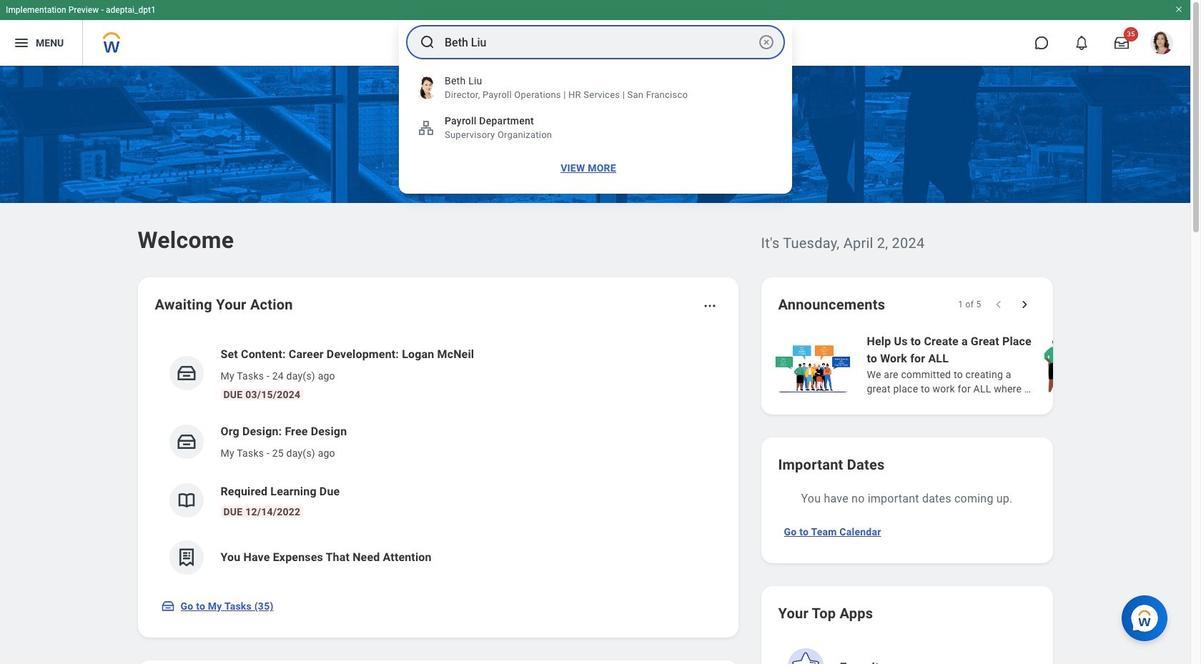 Task type: vqa. For each thing, say whether or not it's contained in the screenshot.
rightmost list
yes



Task type: describe. For each thing, give the bounding box(es) containing it.
Search Workday  search field
[[445, 26, 756, 58]]

1 horizontal spatial list
[[773, 332, 1202, 398]]

inbox large image
[[1115, 36, 1130, 50]]

0 horizontal spatial list
[[155, 335, 722, 587]]

close environment banner image
[[1176, 5, 1184, 14]]

1 inbox image from the top
[[176, 363, 197, 384]]

search image
[[419, 34, 436, 51]]

notifications large image
[[1075, 36, 1090, 50]]

view team image
[[418, 119, 435, 137]]



Task type: locate. For each thing, give the bounding box(es) containing it.
profile logan mcneil image
[[1151, 31, 1174, 57]]

inbox image
[[161, 600, 175, 614]]

related actions image
[[703, 299, 717, 313]]

2 inbox image from the top
[[176, 431, 197, 453]]

chevron left small image
[[992, 298, 1006, 312]]

justify image
[[13, 34, 30, 52]]

book open image
[[176, 490, 197, 512]]

main content
[[0, 66, 1202, 665]]

None search field
[[399, 21, 793, 194]]

0 vertical spatial inbox image
[[176, 363, 197, 384]]

list
[[773, 332, 1202, 398], [155, 335, 722, 587]]

x circle image
[[758, 34, 776, 51]]

banner
[[0, 0, 1191, 66]]

dashboard expenses image
[[176, 547, 197, 569]]

status
[[959, 299, 982, 311]]

1 vertical spatial inbox image
[[176, 431, 197, 453]]

chevron right small image
[[1018, 298, 1032, 312]]

suggested results list box
[[399, 68, 793, 185]]

inbox image
[[176, 363, 197, 384], [176, 431, 197, 453]]



